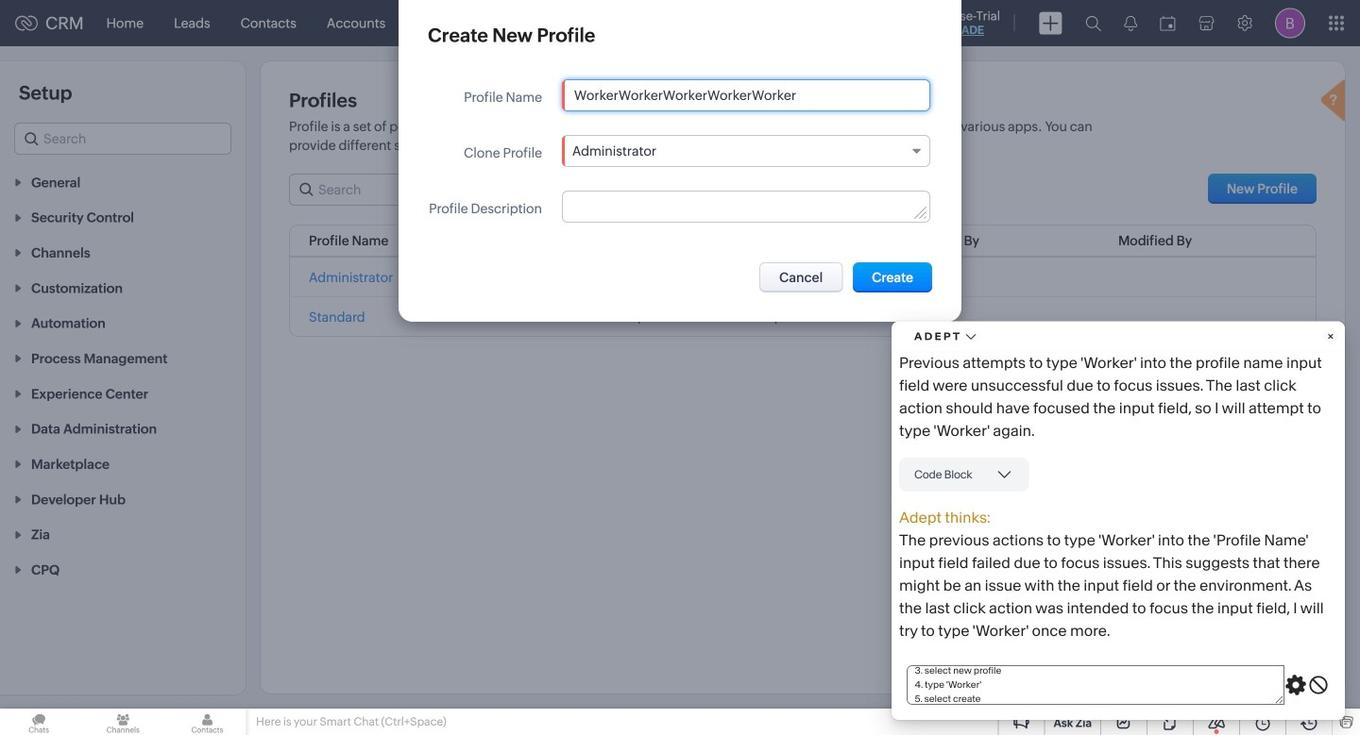 Task type: locate. For each thing, give the bounding box(es) containing it.
create menu element
[[1028, 0, 1074, 46]]

contacts image
[[168, 709, 246, 736]]

create menu image
[[1039, 12, 1063, 34]]

None text field
[[563, 80, 929, 111]]

None field
[[562, 135, 930, 167]]

None text field
[[563, 192, 929, 222]]

logo image
[[15, 16, 38, 31]]

profile image
[[1275, 8, 1305, 38]]



Task type: describe. For each thing, give the bounding box(es) containing it.
chats image
[[0, 709, 78, 736]]

signals image
[[1124, 15, 1137, 31]]

help image
[[1317, 77, 1354, 128]]

search element
[[1074, 0, 1113, 46]]

calendar image
[[1160, 16, 1176, 31]]

signals element
[[1113, 0, 1148, 46]]

search image
[[1085, 15, 1101, 31]]

channels image
[[84, 709, 162, 736]]

profile element
[[1264, 0, 1317, 46]]

Search text field
[[290, 175, 477, 205]]



Task type: vqa. For each thing, say whether or not it's contained in the screenshot.
Accounts
no



